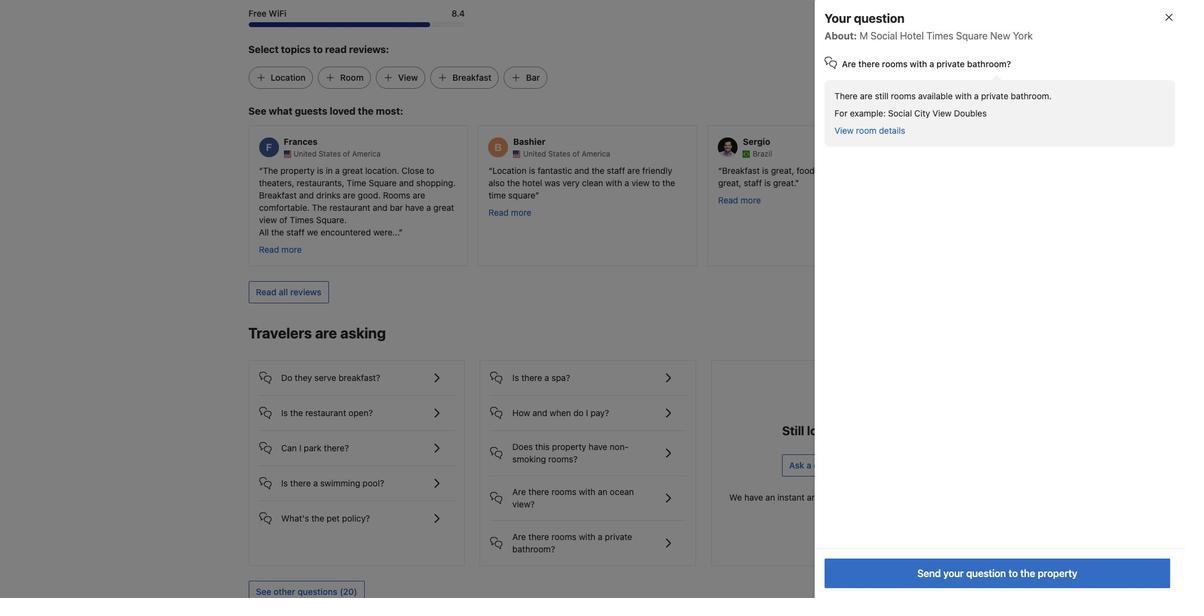 Task type: vqa. For each thing, say whether or not it's contained in the screenshot.
'No'
no



Task type: describe. For each thing, give the bounding box(es) containing it.
high
[[843, 9, 859, 18]]

is inside " location is fantastic and the staff are friendly also the hotel was very clean with a view to the time square
[[529, 165, 535, 176]]

your question dialog
[[795, 0, 1185, 599]]

a inside button
[[313, 478, 318, 489]]

1 vertical spatial social
[[888, 108, 912, 119]]

very
[[563, 178, 580, 188]]

1 horizontal spatial great,
[[771, 165, 794, 176]]

8.4
[[452, 8, 465, 19]]

read more for " breakfast is great, food is great, location is great, staff is great.
[[718, 195, 761, 205]]

bar
[[526, 72, 540, 83]]

how
[[513, 408, 530, 418]]

rooms?
[[548, 454, 578, 465]]

rooms up for example: social city view doubles
[[891, 91, 916, 101]]

rooms inside are there rooms with an ocean view?
[[552, 487, 577, 497]]

" breakfast is great, food is great, location is great, staff is great.
[[718, 165, 892, 188]]

" for great.
[[795, 178, 799, 188]]

breakfast?
[[339, 373, 380, 383]]

answer
[[807, 492, 835, 503]]

are down time
[[343, 190, 356, 200]]

and left the bar
[[373, 202, 388, 213]]

rooms
[[383, 190, 410, 200]]

your
[[825, 11, 851, 25]]

when
[[550, 408, 571, 418]]

spa?
[[552, 373, 570, 383]]

send your question to the property
[[918, 569, 1078, 580]]

staff inside " location is fantastic and the staff are friendly also the hotel was very clean with a view to the time square
[[607, 165, 625, 176]]

available
[[918, 91, 953, 101]]

i inside button
[[299, 443, 302, 454]]

can i park there? button
[[259, 431, 454, 456]]

see other questions (20)
[[256, 587, 357, 597]]

bar
[[390, 202, 403, 213]]

swimming
[[320, 478, 360, 489]]

see other questions (20) button
[[248, 581, 365, 599]]

read more for " the property is in a great location. close to theaters, restaurants, time square and shopping. breakfast and drinks are good. rooms are comfortable. the restaurant and bar have a great view of times square. all the staff we encountered were...
[[259, 244, 302, 255]]

is left great.
[[764, 178, 771, 188]]

" the property is in a great location. close to theaters, restaurants, time square and shopping. breakfast and drinks are good. rooms are comfortable. the restaurant and bar have a great view of times square. all the staff we encountered were...
[[259, 165, 456, 237]]

are for are there rooms with a private bathroom? button
[[513, 532, 526, 542]]

fantastic
[[538, 165, 572, 176]]

is for is the restaurant open?
[[281, 408, 288, 418]]

rooms inside are there rooms with a private bathroom?
[[552, 532, 577, 542]]

" for " location is fantastic and the staff are friendly also the hotel was very clean with a view to the time square
[[489, 165, 493, 176]]

we
[[730, 492, 742, 503]]

times inside " the property is in a great location. close to theaters, restaurants, time square and shopping. breakfast and drinks are good. rooms are comfortable. the restaurant and bar have a great view of times square. all the staff we encountered were...
[[290, 215, 314, 225]]

" for " the property is in a great location. close to theaters, restaurants, time square and shopping. breakfast and drinks are good. rooms are comfortable. the restaurant and bar have a great view of times square. all the staff we encountered were...
[[259, 165, 263, 176]]

square inside " the property is in a great location. close to theaters, restaurants, time square and shopping. breakfast and drinks are good. rooms are comfortable. the restaurant and bar have a great view of times square. all the staff we encountered were...
[[369, 178, 397, 188]]

free wifi
[[248, 8, 287, 19]]

of for in
[[343, 149, 350, 158]]

read
[[325, 44, 347, 55]]

there
[[835, 91, 858, 101]]

read for " location is fantastic and the staff are friendly also the hotel was very clean with a view to the time square
[[489, 207, 509, 218]]

bashier
[[513, 136, 546, 147]]

states for bashier
[[548, 149, 571, 158]]

how and when do i pay?
[[513, 408, 609, 418]]

restaurant inside button
[[305, 408, 346, 418]]

are there rooms with an ocean view?
[[513, 487, 634, 510]]

are there rooms with a private bathroom? inside button
[[513, 532, 632, 555]]

read all reviews button
[[248, 281, 329, 304]]

is there a swimming pool?
[[281, 478, 384, 489]]

view inside " the property is in a great location. close to theaters, restaurants, time square and shopping. breakfast and drinks are good. rooms are comfortable. the restaurant and bar have a great view of times square. all the staff we encountered were...
[[259, 215, 277, 225]]

" location is fantastic and the staff are friendly also the hotel was very clean with a view to the time square
[[489, 165, 675, 200]]

ask a question
[[789, 460, 849, 471]]

see what guests loved the most:
[[248, 106, 403, 117]]

reviews
[[290, 287, 321, 297]]

non-
[[610, 442, 629, 452]]

read for " the property is in a great location. close to theaters, restaurants, time square and shopping. breakfast and drinks are good. rooms are comfortable. the restaurant and bar have a great view of times square. all the staff we encountered were...
[[259, 244, 279, 255]]

wifi
[[269, 8, 287, 19]]

is down brazil
[[762, 165, 769, 176]]

pay?
[[591, 408, 609, 418]]

2 horizontal spatial private
[[981, 91, 1009, 101]]

1 horizontal spatial an
[[766, 492, 775, 503]]

what
[[269, 106, 293, 117]]

0 vertical spatial breakfast
[[453, 72, 492, 83]]

a right ask
[[807, 460, 812, 471]]

york inside the your question about: m social hotel times square new york
[[1013, 30, 1033, 41]]

staff inside " the property is in a great location. close to theaters, restaurants, time square and shopping. breakfast and drinks are good. rooms are comfortable. the restaurant and bar have a great view of times square. all the staff we encountered were...
[[286, 227, 305, 237]]

a inside " location is fantastic and the staff are friendly also the hotel was very clean with a view to the time square
[[625, 178, 629, 188]]

is there a spa?
[[513, 373, 570, 383]]

to inside " the property is in a great location. close to theaters, restaurants, time square and shopping. breakfast and drinks are good. rooms are comfortable. the restaurant and bar have a great view of times square. all the staff we encountered were...
[[427, 165, 435, 176]]

more for " the property is in a great location. close to theaters, restaurants, time square and shopping. breakfast and drinks are good. rooms are comfortable. the restaurant and bar have a great view of times square. all the staff we encountered were...
[[281, 244, 302, 255]]

read for " breakfast is great, food is great, location is great, staff is great.
[[718, 195, 738, 205]]

united states of america for in
[[294, 149, 381, 158]]

2 horizontal spatial great,
[[826, 165, 849, 176]]

looking?
[[807, 424, 856, 438]]

property inside your question dialog
[[1038, 569, 1078, 580]]

still
[[875, 91, 889, 101]]

about:
[[825, 30, 857, 41]]

what's
[[281, 513, 309, 524]]

ocean
[[610, 487, 634, 497]]

bathroom.
[[1011, 91, 1052, 101]]

view inside " location is fantastic and the staff are friendly also the hotel was very clean with a view to the time square
[[632, 178, 650, 188]]

high score for new york
[[843, 9, 928, 18]]

great.
[[773, 178, 795, 188]]

and down "close"
[[399, 178, 414, 188]]

the inside is the restaurant open? button
[[290, 408, 303, 418]]

room
[[856, 125, 877, 136]]

to inside button
[[1009, 569, 1018, 580]]

pet
[[327, 513, 340, 524]]

1 horizontal spatial private
[[937, 59, 965, 69]]

read more button for breakfast is great, food is great, location is great, staff is great.
[[718, 194, 761, 207]]

ask a question button
[[782, 455, 857, 477]]

there are still rooms available with a private bathroom.
[[835, 91, 1052, 101]]

square.
[[316, 215, 347, 225]]

are down the shopping.
[[413, 190, 425, 200]]

brazil
[[753, 149, 772, 158]]

is right food
[[817, 165, 824, 176]]

are there rooms with an ocean view? button
[[490, 476, 686, 511]]

all
[[259, 227, 269, 237]]

a right in
[[335, 165, 340, 176]]

a down are there rooms with an ocean view? button
[[598, 532, 603, 542]]

more for " location is fantastic and the staff are friendly also the hotel was very clean with a view to the time square
[[511, 207, 532, 218]]

travelers are asking
[[248, 325, 386, 342]]

open?
[[349, 408, 373, 418]]

0 horizontal spatial the
[[263, 165, 278, 176]]

select topics to read reviews:
[[248, 44, 389, 55]]

have inside " the property is in a great location. close to theaters, restaurants, time square and shopping. breakfast and drinks are good. rooms are comfortable. the restaurant and bar have a great view of times square. all the staff we encountered were...
[[405, 202, 424, 213]]

can
[[281, 443, 297, 454]]

view for view room details
[[835, 125, 854, 136]]

location inside " location is fantastic and the staff are friendly also the hotel was very clean with a view to the time square
[[493, 165, 527, 176]]

0 horizontal spatial york
[[912, 9, 928, 18]]

does this property have non- smoking rooms?
[[513, 442, 629, 465]]

to left read
[[313, 44, 323, 55]]

bathroom? inside your question dialog
[[967, 59, 1011, 69]]

0 horizontal spatial new
[[895, 9, 910, 18]]

new inside the your question about: m social hotel times square new york
[[991, 30, 1011, 41]]

view?
[[513, 499, 535, 510]]

ask
[[789, 460, 805, 471]]

example:
[[850, 108, 886, 119]]

and inside button
[[533, 408, 547, 418]]

there?
[[324, 443, 349, 454]]

see for see other questions (20)
[[256, 587, 271, 597]]

square
[[508, 190, 535, 200]]

0 horizontal spatial great
[[342, 165, 363, 176]]

is for is there a spa?
[[513, 373, 519, 383]]

most:
[[376, 106, 403, 117]]

score
[[861, 9, 881, 18]]

policy?
[[342, 513, 370, 524]]

what's the pet policy?
[[281, 513, 370, 524]]

your
[[944, 569, 964, 580]]

food
[[797, 165, 815, 176]]

america for staff
[[582, 149, 610, 158]]

read more for " location is fantastic and the staff are friendly also the hotel was very clean with a view to the time square
[[489, 207, 532, 218]]

" for was
[[535, 190, 539, 200]]

square inside the your question about: m social hotel times square new york
[[956, 30, 988, 41]]

is inside " the property is in a great location. close to theaters, restaurants, time square and shopping. breakfast and drinks are good. rooms are comfortable. the restaurant and bar have a great view of times square. all the staff we encountered were...
[[317, 165, 323, 176]]

with inside are there rooms with a private bathroom?
[[579, 532, 596, 542]]

location
[[852, 165, 883, 176]]

there for are there rooms with a private bathroom? button
[[529, 532, 549, 542]]

" for time
[[399, 227, 403, 237]]

united for property
[[294, 149, 317, 158]]

are there rooms with a private bathroom? button
[[490, 521, 686, 556]]

what's the pet policy? button
[[259, 502, 454, 526]]

is there a swimming pool? button
[[259, 467, 454, 491]]

send your question to the property button
[[825, 559, 1171, 589]]



Task type: locate. For each thing, give the bounding box(es) containing it.
social inside the your question about: m social hotel times square new york
[[871, 30, 898, 41]]

view up all
[[259, 215, 277, 225]]

" inside " breakfast is great, food is great, location is great, staff is great.
[[718, 165, 722, 176]]

0 horizontal spatial america
[[352, 149, 381, 158]]

see left other
[[256, 587, 271, 597]]

is the restaurant open?
[[281, 408, 373, 418]]

to inside " location is fantastic and the staff are friendly also the hotel was very clean with a view to the time square
[[652, 178, 660, 188]]

1 horizontal spatial times
[[927, 30, 954, 41]]

0 vertical spatial view
[[398, 72, 418, 83]]

square right hotel
[[956, 30, 988, 41]]

private inside button
[[605, 532, 632, 542]]

" inside " location is fantastic and the staff are friendly also the hotel was very clean with a view to the time square
[[489, 165, 493, 176]]

america for great
[[352, 149, 381, 158]]

read more button for location is fantastic and the staff are friendly also the hotel was very clean with a view to the time square
[[489, 207, 532, 219]]

a right clean
[[625, 178, 629, 188]]

question for ask a question
[[814, 460, 849, 471]]

how and when do i pay? button
[[490, 396, 686, 421]]

read more down all
[[259, 244, 302, 255]]

view for view
[[398, 72, 418, 83]]

an left instant
[[766, 492, 775, 503]]

breakfast down theaters,
[[259, 190, 297, 200]]

"
[[259, 165, 263, 176], [489, 165, 493, 176], [718, 165, 722, 176]]

are there rooms with a private bathroom? down hotel
[[842, 59, 1011, 69]]

there inside button
[[290, 478, 311, 489]]

1 horizontal spatial bathroom?
[[967, 59, 1011, 69]]

is down do at left bottom
[[281, 408, 288, 418]]

great, left great.
[[718, 178, 742, 188]]

breakfast inside " breakfast is great, food is great, location is great, staff is great.
[[722, 165, 760, 176]]

to
[[313, 44, 323, 55], [427, 165, 435, 176], [652, 178, 660, 188], [838, 492, 846, 503], [1009, 569, 1018, 580]]

there up view?
[[529, 487, 549, 497]]

guests
[[295, 106, 327, 117]]

0 horizontal spatial "
[[259, 165, 263, 176]]

0 vertical spatial new
[[895, 9, 910, 18]]

0 horizontal spatial breakfast
[[259, 190, 297, 200]]

the inside what's the pet policy? button
[[311, 513, 324, 524]]

1 vertical spatial bathroom?
[[513, 544, 555, 555]]

is left in
[[317, 165, 323, 176]]

is up the hotel
[[529, 165, 535, 176]]

1 vertical spatial restaurant
[[305, 408, 346, 418]]

2 horizontal spatial property
[[1038, 569, 1078, 580]]

question inside send your question to the property button
[[967, 569, 1006, 580]]

property inside does this property have non- smoking rooms?
[[552, 442, 586, 452]]

2 united from the left
[[523, 149, 546, 158]]

0 vertical spatial location
[[271, 72, 306, 83]]

2 united states of america from the left
[[523, 149, 610, 158]]

are
[[860, 91, 873, 101], [628, 165, 640, 176], [343, 190, 356, 200], [413, 190, 425, 200], [315, 325, 337, 342]]

are for are there rooms with an ocean view? button
[[513, 487, 526, 497]]

an left ocean
[[598, 487, 608, 497]]

this
[[535, 442, 550, 452]]

sergio
[[743, 136, 771, 147]]

0 vertical spatial times
[[927, 30, 954, 41]]

1 horizontal spatial united states of america
[[523, 149, 610, 158]]

read more down brazil "image"
[[718, 195, 761, 205]]

was
[[545, 178, 560, 188]]

an inside are there rooms with an ocean view?
[[598, 487, 608, 497]]

"
[[795, 178, 799, 188], [535, 190, 539, 200], [399, 227, 403, 237]]

send
[[918, 569, 941, 580]]

are there rooms with a private bathroom?
[[842, 59, 1011, 69], [513, 532, 632, 555]]

instant
[[778, 492, 805, 503]]

were...
[[373, 227, 399, 237]]

1 vertical spatial question
[[814, 460, 849, 471]]

and down restaurants,
[[299, 190, 314, 200]]

staff left we
[[286, 227, 305, 237]]

1 vertical spatial see
[[256, 587, 271, 597]]

staff inside " breakfast is great, food is great, location is great, staff is great.
[[744, 178, 762, 188]]

are there rooms with a private bathroom? down are there rooms with an ocean view?
[[513, 532, 632, 555]]

there
[[858, 59, 880, 69], [522, 373, 542, 383], [290, 478, 311, 489], [529, 487, 549, 497], [529, 532, 549, 542]]

read more button down brazil "image"
[[718, 194, 761, 207]]

i right do
[[586, 408, 588, 418]]

1 horizontal spatial have
[[589, 442, 608, 452]]

the down drinks
[[312, 202, 327, 213]]

2 horizontal spatial more
[[741, 195, 761, 205]]

do they serve breakfast? button
[[259, 361, 454, 386]]

2 horizontal spatial "
[[718, 165, 722, 176]]

united
[[294, 149, 317, 158], [523, 149, 546, 158]]

2 vertical spatial is
[[281, 478, 288, 489]]

have inside does this property have non- smoking rooms?
[[589, 442, 608, 452]]

doubles
[[954, 108, 987, 119]]

2 " from the left
[[489, 165, 493, 176]]

comfortable.
[[259, 202, 310, 213]]

0 horizontal spatial an
[[598, 487, 608, 497]]

2 horizontal spatial breakfast
[[722, 165, 760, 176]]

more for " breakfast is great, food is great, location is great, staff is great.
[[741, 195, 761, 205]]

united down frances
[[294, 149, 317, 158]]

is down the can
[[281, 478, 288, 489]]

view down friendly
[[632, 178, 650, 188]]

breakfast left the "bar"
[[453, 72, 492, 83]]

to up the shopping.
[[427, 165, 435, 176]]

social up details
[[888, 108, 912, 119]]

there for are there rooms with an ocean view? button
[[529, 487, 549, 497]]

other
[[274, 587, 295, 597]]

question for send your question to the property
[[967, 569, 1006, 580]]

staff down brazil "image"
[[744, 178, 762, 188]]

pool?
[[363, 478, 384, 489]]

" inside " the property is in a great location. close to theaters, restaurants, time square and shopping. breakfast and drinks are good. rooms are comfortable. the restaurant and bar have a great view of times square. all the staff we encountered were...
[[259, 165, 263, 176]]

0 vertical spatial "
[[795, 178, 799, 188]]

1 vertical spatial breakfast
[[722, 165, 760, 176]]

1 vertical spatial more
[[511, 207, 532, 218]]

is up how
[[513, 373, 519, 383]]

all
[[279, 287, 288, 297]]

0 horizontal spatial i
[[299, 443, 302, 454]]

view room details button
[[835, 125, 905, 137]]

1 horizontal spatial more
[[511, 207, 532, 218]]

are left asking
[[315, 325, 337, 342]]

1 horizontal spatial view
[[632, 178, 650, 188]]

asking
[[340, 325, 386, 342]]

private up the doubles
[[981, 91, 1009, 101]]

shopping.
[[416, 178, 456, 188]]

friendly
[[642, 165, 672, 176]]

rooms down hotel
[[882, 59, 908, 69]]

" down the bar
[[399, 227, 403, 237]]

1 vertical spatial are there rooms with a private bathroom?
[[513, 532, 632, 555]]

questions inside see other questions (20) button
[[298, 587, 338, 597]]

3 " from the left
[[718, 165, 722, 176]]

is right location
[[886, 165, 892, 176]]

question up answer
[[814, 460, 849, 471]]

restaurant up square.
[[330, 202, 370, 213]]

restaurant left "open?"
[[305, 408, 346, 418]]

" for " breakfast is great, food is great, location is great, staff is great.
[[718, 165, 722, 176]]

staff left friendly
[[607, 165, 625, 176]]

1 states from the left
[[319, 149, 341, 158]]

view inside button
[[835, 125, 854, 136]]

0 vertical spatial york
[[912, 9, 928, 18]]

0 horizontal spatial view
[[259, 215, 277, 225]]

0 horizontal spatial more
[[281, 244, 302, 255]]

are inside are there rooms with an ocean view?
[[513, 487, 526, 497]]

0 horizontal spatial united
[[294, 149, 317, 158]]

1 horizontal spatial read more button
[[489, 207, 532, 219]]

states
[[319, 149, 341, 158], [548, 149, 571, 158]]

have
[[405, 202, 424, 213], [589, 442, 608, 452], [745, 492, 763, 503]]

great
[[342, 165, 363, 176], [433, 202, 454, 213]]

i inside button
[[586, 408, 588, 418]]

2 vertical spatial private
[[605, 532, 632, 542]]

with down are there rooms with an ocean view?
[[579, 532, 596, 542]]

the
[[263, 165, 278, 176], [312, 202, 327, 213]]

are inside " location is fantastic and the staff are friendly also the hotel was very clean with a view to the time square
[[628, 165, 640, 176]]

is the restaurant open? button
[[259, 396, 454, 421]]

still
[[782, 424, 804, 438]]

states for frances
[[319, 149, 341, 158]]

york up bathroom.
[[1013, 30, 1033, 41]]

1 vertical spatial questions
[[298, 587, 338, 597]]

(20)
[[340, 587, 357, 597]]

there up what's
[[290, 478, 311, 489]]

1 vertical spatial view
[[933, 108, 952, 119]]

0 vertical spatial restaurant
[[330, 202, 370, 213]]

times inside the your question about: m social hotel times square new york
[[927, 30, 954, 41]]

new
[[895, 9, 910, 18], [991, 30, 1011, 41]]

there for the is there a spa? button
[[522, 373, 542, 383]]

2 vertical spatial have
[[745, 492, 763, 503]]

a up the doubles
[[974, 91, 979, 101]]

1 horizontal spatial york
[[1013, 30, 1033, 41]]

0 horizontal spatial states
[[319, 149, 341, 158]]

1 vertical spatial staff
[[744, 178, 762, 188]]

restaurant inside " the property is in a great location. close to theaters, restaurants, time square and shopping. breakfast and drinks are good. rooms are comfortable. the restaurant and bar have a great view of times square. all the staff we encountered were...
[[330, 202, 370, 213]]

1 vertical spatial property
[[552, 442, 586, 452]]

america up clean
[[582, 149, 610, 158]]

a left spa?
[[545, 373, 549, 383]]

this is a carousel with rotating slides. it displays featured reviews of the property. use the next and previous buttons to navigate. region
[[239, 120, 937, 271]]

read more down square in the top left of the page
[[489, 207, 532, 218]]

of up very
[[573, 149, 580, 158]]

bathroom? up the doubles
[[967, 59, 1011, 69]]

1 horizontal spatial new
[[991, 30, 1011, 41]]

0 vertical spatial the
[[263, 165, 278, 176]]

the
[[358, 106, 374, 117], [592, 165, 605, 176], [507, 178, 520, 188], [662, 178, 675, 188], [271, 227, 284, 237], [290, 408, 303, 418], [311, 513, 324, 524], [1021, 569, 1036, 580]]

1 vertical spatial "
[[535, 190, 539, 200]]

0 horizontal spatial of
[[279, 215, 287, 225]]

with up the doubles
[[955, 91, 972, 101]]

bathroom? down view?
[[513, 544, 555, 555]]

0 vertical spatial view
[[632, 178, 650, 188]]

location.
[[365, 165, 399, 176]]

1 vertical spatial read more
[[489, 207, 532, 218]]

2 vertical spatial staff
[[286, 227, 305, 237]]

of inside " the property is in a great location. close to theaters, restaurants, time square and shopping. breakfast and drinks are good. rooms are comfortable. the restaurant and bar have a great view of times square. all the staff we encountered were...
[[279, 215, 287, 225]]

more
[[741, 195, 761, 205], [511, 207, 532, 218], [281, 244, 302, 255]]

with left ocean
[[579, 487, 596, 497]]

private up "there are still rooms available with a private bathroom." at the top of page
[[937, 59, 965, 69]]

to down friendly
[[652, 178, 660, 188]]

to right your
[[1009, 569, 1018, 580]]

location
[[271, 72, 306, 83], [493, 165, 527, 176]]

are
[[842, 59, 856, 69], [513, 487, 526, 497], [513, 532, 526, 542]]

with down hotel
[[910, 59, 927, 69]]

1 vertical spatial private
[[981, 91, 1009, 101]]

is inside button
[[281, 478, 288, 489]]

2 vertical spatial question
[[967, 569, 1006, 580]]

united for is
[[523, 149, 546, 158]]

0 horizontal spatial times
[[290, 215, 314, 225]]

1 vertical spatial new
[[991, 30, 1011, 41]]

" down food
[[795, 178, 799, 188]]

2 vertical spatial are
[[513, 532, 526, 542]]

great,
[[771, 165, 794, 176], [826, 165, 849, 176], [718, 178, 742, 188]]

read more button down square in the top left of the page
[[489, 207, 532, 219]]

2 vertical spatial view
[[835, 125, 854, 136]]

with inside " location is fantastic and the staff are friendly also the hotel was very clean with a view to the time square
[[606, 178, 622, 188]]

private
[[937, 59, 965, 69], [981, 91, 1009, 101], [605, 532, 632, 542]]

0 vertical spatial square
[[956, 30, 988, 41]]

encountered
[[321, 227, 371, 237]]

serve
[[314, 373, 336, 383]]

united states of america image
[[284, 150, 291, 158]]

america
[[352, 149, 381, 158], [582, 149, 610, 158]]

property for have
[[552, 442, 586, 452]]

0 horizontal spatial are there rooms with a private bathroom?
[[513, 532, 632, 555]]

1 horizontal spatial the
[[312, 202, 327, 213]]

states up fantastic
[[548, 149, 571, 158]]

united states of america
[[294, 149, 381, 158], [523, 149, 610, 158]]

times right hotel
[[927, 30, 954, 41]]

1 horizontal spatial questions
[[870, 492, 909, 503]]

see for see what guests loved the most:
[[248, 106, 266, 117]]

there for is there a swimming pool? button
[[290, 478, 311, 489]]

have left non-
[[589, 442, 608, 452]]

do they serve breakfast?
[[281, 373, 380, 383]]

travelers
[[248, 325, 312, 342]]

are there rooms with a private bathroom? inside your question dialog
[[842, 59, 1011, 69]]

questions right "most"
[[870, 492, 909, 503]]

see inside button
[[256, 587, 271, 597]]

questions left (20)
[[298, 587, 338, 597]]

a down the shopping.
[[426, 202, 431, 213]]

rooms down rooms?
[[552, 487, 577, 497]]

1 horizontal spatial of
[[343, 149, 350, 158]]

location down topics
[[271, 72, 306, 83]]

2 vertical spatial property
[[1038, 569, 1078, 580]]

a up available
[[930, 59, 935, 69]]

york up hotel
[[912, 9, 928, 18]]

i
[[586, 408, 588, 418], [299, 443, 302, 454]]

1 vertical spatial have
[[589, 442, 608, 452]]

1 horizontal spatial breakfast
[[453, 72, 492, 83]]

good.
[[358, 190, 381, 200]]

is for is there a swimming pool?
[[281, 478, 288, 489]]

2 horizontal spatial of
[[573, 149, 580, 158]]

to left "most"
[[838, 492, 846, 503]]

0 horizontal spatial have
[[405, 202, 424, 213]]

united states of america for and
[[523, 149, 610, 158]]

united states of america image
[[513, 150, 521, 158]]

restaurants,
[[297, 178, 344, 188]]

brazil image
[[743, 150, 750, 158]]

the inside send your question to the property button
[[1021, 569, 1036, 580]]

with inside are there rooms with an ocean view?
[[579, 487, 596, 497]]

0 vertical spatial bathroom?
[[967, 59, 1011, 69]]

are inside your question dialog
[[860, 91, 873, 101]]

still looking?
[[782, 424, 856, 438]]

2 america from the left
[[582, 149, 610, 158]]

time
[[489, 190, 506, 200]]

0 horizontal spatial bathroom?
[[513, 544, 555, 555]]

with right clean
[[606, 178, 622, 188]]

1 america from the left
[[352, 149, 381, 158]]

does this property have non- smoking rooms? button
[[490, 431, 686, 466]]

question
[[854, 11, 905, 25], [814, 460, 849, 471], [967, 569, 1006, 580]]

social right m at the right top
[[871, 30, 898, 41]]

0 horizontal spatial private
[[605, 532, 632, 542]]

0 vertical spatial are
[[842, 59, 856, 69]]

restaurant
[[330, 202, 370, 213], [305, 408, 346, 418]]

drinks
[[316, 190, 341, 200]]

great, up great.
[[771, 165, 794, 176]]

0 vertical spatial questions
[[870, 492, 909, 503]]

0 horizontal spatial location
[[271, 72, 306, 83]]

united states of america up fantastic
[[523, 149, 610, 158]]

0 horizontal spatial great,
[[718, 178, 742, 188]]

time
[[347, 178, 366, 188]]

close
[[402, 165, 424, 176]]

a
[[930, 59, 935, 69], [974, 91, 979, 101], [335, 165, 340, 176], [625, 178, 629, 188], [426, 202, 431, 213], [545, 373, 549, 383], [807, 460, 812, 471], [313, 478, 318, 489], [598, 532, 603, 542]]

0 vertical spatial more
[[741, 195, 761, 205]]

there inside are there rooms with an ocean view?
[[529, 487, 549, 497]]

1 united from the left
[[294, 149, 317, 158]]

have right the bar
[[405, 202, 424, 213]]

1 vertical spatial view
[[259, 215, 277, 225]]

free wifi 8.4 meter
[[248, 22, 465, 27]]

are left "still"
[[860, 91, 873, 101]]

0 vertical spatial property
[[280, 165, 315, 176]]

for
[[883, 9, 892, 18]]

park
[[304, 443, 322, 454]]

0 vertical spatial i
[[586, 408, 588, 418]]

of for and
[[573, 149, 580, 158]]

and inside " location is fantastic and the staff are friendly also the hotel was very clean with a view to the time square
[[575, 165, 589, 176]]

bathroom? inside button
[[513, 544, 555, 555]]

do
[[574, 408, 584, 418]]

question right your
[[967, 569, 1006, 580]]

question up m at the right top
[[854, 11, 905, 25]]

0 horizontal spatial property
[[280, 165, 315, 176]]

read more button for the property is in a great location. close to theaters, restaurants, time square and shopping. breakfast and drinks are good. rooms are comfortable. the restaurant and bar have a great view of times square. all the staff we encountered were...
[[259, 244, 302, 256]]

select
[[248, 44, 279, 55]]

we
[[307, 227, 318, 237]]

an
[[598, 487, 608, 497], [766, 492, 775, 503]]

there down view?
[[529, 532, 549, 542]]

breakfast inside " the property is in a great location. close to theaters, restaurants, time square and shopping. breakfast and drinks are good. rooms are comfortable. the restaurant and bar have a great view of times square. all the staff we encountered were...
[[259, 190, 297, 200]]

read all reviews
[[256, 287, 321, 297]]

1 united states of america from the left
[[294, 149, 381, 158]]

1 horizontal spatial great
[[433, 202, 454, 213]]

1 vertical spatial great
[[433, 202, 454, 213]]

m
[[860, 30, 868, 41]]

2 horizontal spatial "
[[795, 178, 799, 188]]

does
[[513, 442, 533, 452]]

1 horizontal spatial "
[[535, 190, 539, 200]]

2 horizontal spatial read more
[[718, 195, 761, 205]]

1 horizontal spatial property
[[552, 442, 586, 452]]

view
[[398, 72, 418, 83], [933, 108, 952, 119], [835, 125, 854, 136]]

for example: social city view doubles
[[835, 108, 987, 119]]

are down view?
[[513, 532, 526, 542]]

2 horizontal spatial staff
[[744, 178, 762, 188]]

the inside " the property is in a great location. close to theaters, restaurants, time square and shopping. breakfast and drinks are good. rooms are comfortable. the restaurant and bar have a great view of times square. all the staff we encountered were...
[[271, 227, 284, 237]]

0 vertical spatial staff
[[607, 165, 625, 176]]

2 horizontal spatial view
[[933, 108, 952, 119]]

1 " from the left
[[259, 165, 263, 176]]

hotel
[[900, 30, 924, 41]]

the up theaters,
[[263, 165, 278, 176]]

and up clean
[[575, 165, 589, 176]]

0 vertical spatial are there rooms with a private bathroom?
[[842, 59, 1011, 69]]

we have an instant answer to most questions
[[730, 492, 909, 503]]

2 vertical spatial "
[[399, 227, 403, 237]]

i right the can
[[299, 443, 302, 454]]

property inside " the property is in a great location. close to theaters, restaurants, time square and shopping. breakfast and drinks are good. rooms are comfortable. the restaurant and bar have a great view of times square. all the staff we encountered were...
[[280, 165, 315, 176]]

united down bashier
[[523, 149, 546, 158]]

more down brazil "image"
[[741, 195, 761, 205]]

1 vertical spatial york
[[1013, 30, 1033, 41]]

read inside button
[[256, 287, 277, 297]]

private down ocean
[[605, 532, 632, 542]]

1 vertical spatial square
[[369, 178, 397, 188]]

united states of america up in
[[294, 149, 381, 158]]

there inside your question dialog
[[858, 59, 880, 69]]

there left spa?
[[522, 373, 542, 383]]

0 vertical spatial see
[[248, 106, 266, 117]]

2 states from the left
[[548, 149, 571, 158]]

see left what
[[248, 106, 266, 117]]

are inside your question dialog
[[842, 59, 856, 69]]

for
[[835, 108, 848, 119]]

2 horizontal spatial question
[[967, 569, 1006, 580]]

view up most:
[[398, 72, 418, 83]]

rooms down are there rooms with an ocean view?
[[552, 532, 577, 542]]

great down the shopping.
[[433, 202, 454, 213]]

question inside ask a question button
[[814, 460, 849, 471]]

read
[[718, 195, 738, 205], [489, 207, 509, 218], [259, 244, 279, 255], [256, 287, 277, 297]]

" down the hotel
[[535, 190, 539, 200]]

loved
[[330, 106, 356, 117]]

0 vertical spatial social
[[871, 30, 898, 41]]

property for is
[[280, 165, 315, 176]]

question inside the your question about: m social hotel times square new york
[[854, 11, 905, 25]]

city
[[915, 108, 930, 119]]

times up we
[[290, 215, 314, 225]]



